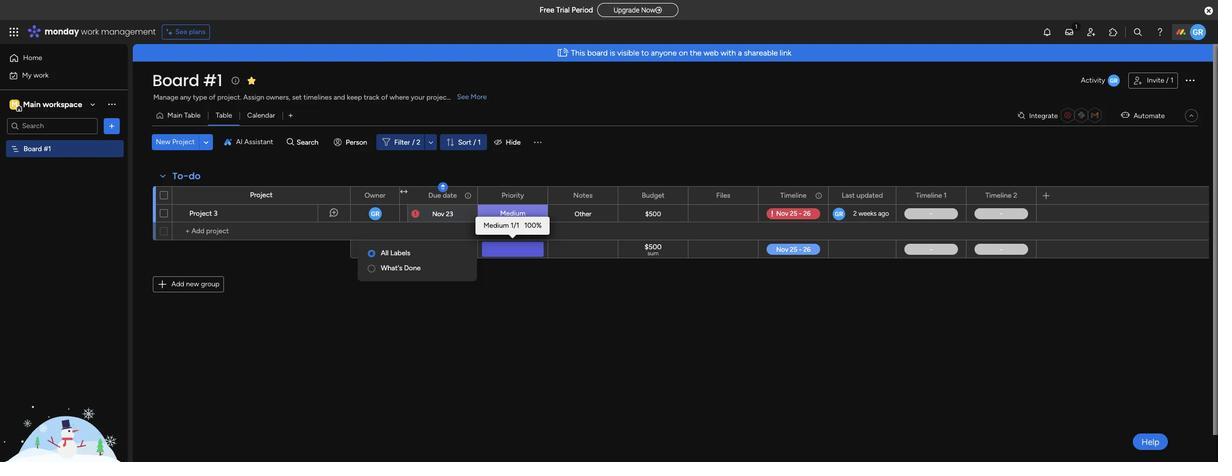 Task type: vqa. For each thing, say whether or not it's contained in the screenshot.
the topmost boards
no



Task type: describe. For each thing, give the bounding box(es) containing it.
what's done
[[381, 264, 421, 273]]

see for see more
[[457, 93, 469, 101]]

main table button
[[152, 108, 208, 124]]

integrate
[[1029, 111, 1058, 120]]

Notes field
[[571, 190, 595, 201]]

greg robinson image
[[1190, 24, 1206, 40]]

board inside list box
[[24, 145, 42, 153]]

budget
[[642, 191, 665, 200]]

2 vertical spatial 2
[[853, 210, 857, 217]]

invite members image
[[1086, 27, 1096, 37]]

Owner field
[[362, 190, 388, 201]]

project 3
[[189, 209, 218, 218]]

project
[[426, 93, 449, 102]]

timeline 1
[[916, 191, 947, 200]]

2 of from the left
[[381, 93, 388, 102]]

upgrade now link
[[597, 3, 678, 17]]

dapulse close image
[[1205, 6, 1213, 16]]

free
[[540, 6, 554, 15]]

animation image
[[554, 45, 571, 61]]

this
[[571, 48, 585, 58]]

project.
[[217, 93, 241, 102]]

upgrade now
[[614, 6, 655, 14]]

see more
[[457, 93, 487, 101]]

period
[[572, 6, 593, 15]]

1 of from the left
[[209, 93, 216, 102]]

see plans button
[[162, 25, 210, 40]]

search everything image
[[1133, 27, 1143, 37]]

Files field
[[714, 190, 733, 201]]

invite / 1
[[1147, 76, 1173, 85]]

files
[[716, 191, 730, 200]]

trial
[[556, 6, 570, 15]]

2 inside field
[[1013, 191, 1017, 200]]

shareable
[[744, 48, 778, 58]]

medium for medium
[[500, 209, 526, 218]]

other
[[575, 210, 591, 218]]

keep
[[347, 93, 362, 102]]

a
[[738, 48, 742, 58]]

Timeline field
[[778, 190, 809, 201]]

and
[[334, 93, 345, 102]]

help
[[1141, 437, 1159, 447]]

workspace
[[43, 99, 82, 109]]

column information image
[[815, 192, 823, 200]]

add new group
[[171, 280, 219, 289]]

calendar
[[247, 111, 275, 120]]

to-
[[172, 170, 189, 182]]

calendar button
[[240, 108, 283, 124]]

nov 23
[[432, 210, 453, 218]]

project for project
[[250, 191, 273, 199]]

Budget field
[[639, 190, 667, 201]]

select product image
[[9, 27, 19, 37]]

apps image
[[1108, 27, 1118, 37]]

invite
[[1147, 76, 1164, 85]]

owner
[[365, 191, 386, 200]]

last updated
[[842, 191, 883, 200]]

timeline for timeline 1
[[916, 191, 942, 200]]

set
[[292, 93, 302, 102]]

done
[[404, 264, 421, 273]]

weeks
[[859, 210, 877, 217]]

0 horizontal spatial 2
[[417, 138, 420, 147]]

Due date field
[[426, 190, 459, 201]]

to
[[641, 48, 649, 58]]

person button
[[330, 134, 373, 150]]

timeline for timeline
[[780, 191, 807, 200]]

#1 inside list box
[[44, 145, 51, 153]]

Board #1 field
[[150, 69, 225, 92]]

this  board is visible to anyone on the web with a shareable link
[[571, 48, 791, 58]]

menu image
[[533, 137, 543, 147]]

group
[[201, 280, 219, 289]]

activity button
[[1077, 73, 1124, 89]]

home
[[23, 54, 42, 62]]

due date
[[428, 191, 457, 200]]

add new group button
[[153, 277, 224, 293]]

dapulse integrations image
[[1018, 112, 1025, 120]]

main for main table
[[167, 111, 182, 120]]

0 vertical spatial board #1
[[152, 69, 222, 92]]

show board description image
[[229, 76, 241, 86]]

track
[[364, 93, 380, 102]]

lottie animation image
[[0, 361, 128, 462]]

updated
[[857, 191, 883, 200]]

monday work management
[[45, 26, 156, 38]]

$500 for $500
[[645, 210, 661, 218]]

more
[[471, 93, 487, 101]]

/ for filter
[[412, 138, 415, 147]]

m
[[12, 100, 18, 108]]

workspace image
[[10, 99, 20, 110]]

plans
[[189, 28, 206, 36]]

see plans
[[175, 28, 206, 36]]

person
[[346, 138, 367, 147]]

inbox image
[[1064, 27, 1074, 37]]

v2 expand column image
[[400, 188, 407, 196]]

table inside button
[[184, 111, 201, 120]]

last
[[842, 191, 855, 200]]

your
[[411, 93, 425, 102]]

see more link
[[456, 92, 488, 102]]

new project
[[156, 138, 195, 146]]

all
[[381, 249, 389, 258]]

project for project 3
[[189, 209, 212, 218]]

$500 for $500 sum
[[645, 243, 662, 252]]

activity
[[1081, 76, 1105, 85]]

new
[[186, 280, 199, 289]]

2 weeks ago
[[853, 210, 889, 217]]

board
[[587, 48, 608, 58]]

medium for medium 1 / 1
[[484, 221, 509, 230]]

manage any type of project. assign owners, set timelines and keep track of where your project stands.
[[153, 93, 473, 102]]

my work button
[[6, 67, 108, 83]]

options image right "date"
[[463, 187, 470, 204]]

ago
[[878, 210, 889, 217]]

filter
[[394, 138, 410, 147]]

100%
[[524, 221, 542, 230]]

timeline for timeline 2
[[985, 191, 1012, 200]]

management
[[101, 26, 156, 38]]

help button
[[1133, 434, 1168, 450]]

table inside button
[[216, 111, 232, 120]]

options image left v2 expand column icon
[[385, 187, 392, 204]]

nov
[[432, 210, 444, 218]]

1 image
[[1072, 21, 1081, 32]]

free trial period
[[540, 6, 593, 15]]

work for my
[[33, 71, 49, 79]]

project inside button
[[172, 138, 195, 146]]

do
[[189, 170, 201, 182]]

on
[[679, 48, 688, 58]]

options image up ago
[[882, 187, 889, 204]]

upgrade
[[614, 6, 639, 14]]



Task type: locate. For each thing, give the bounding box(es) containing it.
0 horizontal spatial board #1
[[24, 145, 51, 153]]

2 horizontal spatial 2
[[1013, 191, 1017, 200]]

visible
[[617, 48, 639, 58]]

/ for invite
[[1166, 76, 1169, 85]]

1 vertical spatial #1
[[44, 145, 51, 153]]

board #1 list box
[[0, 138, 128, 293]]

timeline inside timeline 1 field
[[916, 191, 942, 200]]

0 vertical spatial $500
[[645, 210, 661, 218]]

filter / 2
[[394, 138, 420, 147]]

type
[[193, 93, 207, 102]]

0 horizontal spatial #1
[[44, 145, 51, 153]]

1
[[1171, 76, 1173, 85], [478, 138, 481, 147], [944, 191, 947, 200], [511, 221, 514, 230], [516, 221, 519, 230]]

table button
[[208, 108, 240, 124]]

medium 1 / 1
[[484, 221, 519, 230]]

options image down workspace options image
[[107, 121, 117, 131]]

/ right sort
[[473, 138, 476, 147]]

1 horizontal spatial main
[[167, 111, 182, 120]]

/ right "invite"
[[1166, 76, 1169, 85]]

help image
[[1155, 27, 1165, 37]]

sort desc image
[[441, 184, 445, 191]]

/
[[1166, 76, 1169, 85], [412, 138, 415, 147], [473, 138, 476, 147], [514, 221, 516, 230]]

see left plans at the top left
[[175, 28, 187, 36]]

main right workspace image
[[23, 99, 41, 109]]

1 horizontal spatial board
[[152, 69, 199, 92]]

0 vertical spatial medium
[[500, 209, 526, 218]]

add
[[171, 280, 184, 289]]

collapse board header image
[[1187, 112, 1196, 120]]

timeline inside timeline 2 field
[[985, 191, 1012, 200]]

1 timeline from the left
[[780, 191, 807, 200]]

#1 down search in workspace field
[[44, 145, 51, 153]]

1 vertical spatial board #1
[[24, 145, 51, 153]]

v2 overdue deadline image
[[411, 209, 419, 219]]

ai logo image
[[224, 138, 232, 146]]

with
[[721, 48, 736, 58]]

lottie animation element
[[0, 361, 128, 462]]

1 table from the left
[[184, 111, 201, 120]]

#1 up type
[[203, 69, 222, 92]]

sum
[[647, 250, 659, 257]]

work inside button
[[33, 71, 49, 79]]

board down search in workspace field
[[24, 145, 42, 153]]

see inside button
[[175, 28, 187, 36]]

board #1 up any
[[152, 69, 222, 92]]

my work
[[22, 71, 49, 79]]

table down any
[[184, 111, 201, 120]]

1 horizontal spatial board #1
[[152, 69, 222, 92]]

work
[[81, 26, 99, 38], [33, 71, 49, 79]]

to-do
[[172, 170, 201, 182]]

options image
[[107, 121, 117, 131], [385, 187, 392, 204], [463, 187, 470, 204], [814, 187, 821, 204], [882, 187, 889, 204]]

any
[[180, 93, 191, 102]]

options image right timeline field
[[814, 187, 821, 204]]

see for see plans
[[175, 28, 187, 36]]

main down manage
[[167, 111, 182, 120]]

my
[[22, 71, 32, 79]]

1 vertical spatial medium
[[484, 221, 509, 230]]

where
[[390, 93, 409, 102]]

main
[[23, 99, 41, 109], [167, 111, 182, 120]]

1 inside field
[[944, 191, 947, 200]]

table
[[184, 111, 201, 120], [216, 111, 232, 120]]

board #1 inside list box
[[24, 145, 51, 153]]

1 horizontal spatial #1
[[203, 69, 222, 92]]

1 vertical spatial see
[[457, 93, 469, 101]]

of right track
[[381, 93, 388, 102]]

autopilot image
[[1121, 109, 1130, 122]]

0 horizontal spatial see
[[175, 28, 187, 36]]

ai assistant
[[236, 138, 273, 146]]

3
[[214, 209, 218, 218]]

0 vertical spatial main
[[23, 99, 41, 109]]

1 vertical spatial work
[[33, 71, 49, 79]]

/ inside button
[[1166, 76, 1169, 85]]

2 horizontal spatial timeline
[[985, 191, 1012, 200]]

1 horizontal spatial work
[[81, 26, 99, 38]]

automate
[[1134, 111, 1165, 120]]

of
[[209, 93, 216, 102], [381, 93, 388, 102]]

0 vertical spatial work
[[81, 26, 99, 38]]

work right my
[[33, 71, 49, 79]]

$500 sum
[[645, 243, 662, 257]]

1 vertical spatial $500
[[645, 243, 662, 252]]

1 horizontal spatial of
[[381, 93, 388, 102]]

Priority field
[[499, 190, 527, 201]]

0 horizontal spatial table
[[184, 111, 201, 120]]

what's
[[381, 264, 402, 273]]

23
[[446, 210, 453, 218]]

0 vertical spatial board
[[152, 69, 199, 92]]

add view image
[[289, 112, 293, 120]]

/ left 100%
[[514, 221, 516, 230]]

3 timeline from the left
[[985, 191, 1012, 200]]

angle down image
[[204, 139, 209, 146]]

medium up medium 1 / 1 at the top left of the page
[[500, 209, 526, 218]]

Timeline 1 field
[[913, 190, 949, 201]]

assistant
[[244, 138, 273, 146]]

1 horizontal spatial timeline
[[916, 191, 942, 200]]

v2 search image
[[287, 137, 294, 148]]

date
[[443, 191, 457, 200]]

see left more
[[457, 93, 469, 101]]

home button
[[6, 50, 108, 66]]

0 horizontal spatial work
[[33, 71, 49, 79]]

monday
[[45, 26, 79, 38]]

1 horizontal spatial 2
[[853, 210, 857, 217]]

hide
[[506, 138, 521, 147]]

timeline inside timeline field
[[780, 191, 807, 200]]

0 vertical spatial #1
[[203, 69, 222, 92]]

0 horizontal spatial timeline
[[780, 191, 807, 200]]

manage
[[153, 93, 178, 102]]

work for monday
[[81, 26, 99, 38]]

0 vertical spatial project
[[172, 138, 195, 146]]

stands.
[[451, 93, 473, 102]]

0 horizontal spatial of
[[209, 93, 216, 102]]

remove from favorites image
[[246, 75, 256, 85]]

main inside workspace selection element
[[23, 99, 41, 109]]

0 horizontal spatial main
[[23, 99, 41, 109]]

Search field
[[294, 135, 324, 149]]

0 horizontal spatial board
[[24, 145, 42, 153]]

link
[[780, 48, 791, 58]]

arrow down image
[[425, 136, 437, 148]]

ai
[[236, 138, 243, 146]]

/ right filter
[[412, 138, 415, 147]]

1 vertical spatial project
[[250, 191, 273, 199]]

notifications image
[[1042, 27, 1052, 37]]

dapulse rightstroke image
[[655, 7, 662, 14]]

workspace selection element
[[10, 98, 84, 111]]

sort
[[458, 138, 471, 147]]

sort / 1
[[458, 138, 481, 147]]

timelines
[[304, 93, 332, 102]]

1 vertical spatial board
[[24, 145, 42, 153]]

workspace options image
[[107, 99, 117, 109]]

2 table from the left
[[216, 111, 232, 120]]

priority
[[502, 191, 524, 200]]

1 vertical spatial 2
[[1013, 191, 1017, 200]]

#1
[[203, 69, 222, 92], [44, 145, 51, 153]]

/ for sort
[[473, 138, 476, 147]]

main inside button
[[167, 111, 182, 120]]

0 vertical spatial 2
[[417, 138, 420, 147]]

due
[[428, 191, 441, 200]]

Timeline 2 field
[[983, 190, 1020, 201]]

To-do field
[[170, 170, 203, 183]]

ai assistant button
[[220, 134, 277, 150]]

Last updated field
[[839, 190, 885, 201]]

project right "new"
[[172, 138, 195, 146]]

1 vertical spatial main
[[167, 111, 182, 120]]

main workspace
[[23, 99, 82, 109]]

assign
[[243, 93, 264, 102]]

invite / 1 button
[[1128, 73, 1178, 89]]

column information image
[[464, 192, 472, 200]]

options image
[[1184, 74, 1196, 86]]

anyone
[[651, 48, 677, 58]]

1 horizontal spatial table
[[216, 111, 232, 120]]

work right the monday
[[81, 26, 99, 38]]

project left 3
[[189, 209, 212, 218]]

board up any
[[152, 69, 199, 92]]

main for main workspace
[[23, 99, 41, 109]]

option
[[0, 140, 128, 142]]

2 timeline from the left
[[916, 191, 942, 200]]

timeline 2
[[985, 191, 1017, 200]]

owners,
[[266, 93, 290, 102]]

of right type
[[209, 93, 216, 102]]

see
[[175, 28, 187, 36], [457, 93, 469, 101]]

project up + add project text field
[[250, 191, 273, 199]]

0 vertical spatial see
[[175, 28, 187, 36]]

2 vertical spatial project
[[189, 209, 212, 218]]

notes
[[573, 191, 593, 200]]

the
[[690, 48, 702, 58]]

1 horizontal spatial see
[[457, 93, 469, 101]]

Search in workspace field
[[21, 120, 84, 132]]

table down project.
[[216, 111, 232, 120]]

+ Add project text field
[[177, 225, 346, 237]]

timeline
[[780, 191, 807, 200], [916, 191, 942, 200], [985, 191, 1012, 200]]

all labels
[[381, 249, 410, 258]]

new
[[156, 138, 170, 146]]

board #1 down search in workspace field
[[24, 145, 51, 153]]

2
[[417, 138, 420, 147], [1013, 191, 1017, 200], [853, 210, 857, 217]]

hide button
[[490, 134, 527, 150]]

1 inside button
[[1171, 76, 1173, 85]]

main table
[[167, 111, 201, 120]]

medium down priority field
[[484, 221, 509, 230]]

now
[[641, 6, 655, 14]]



